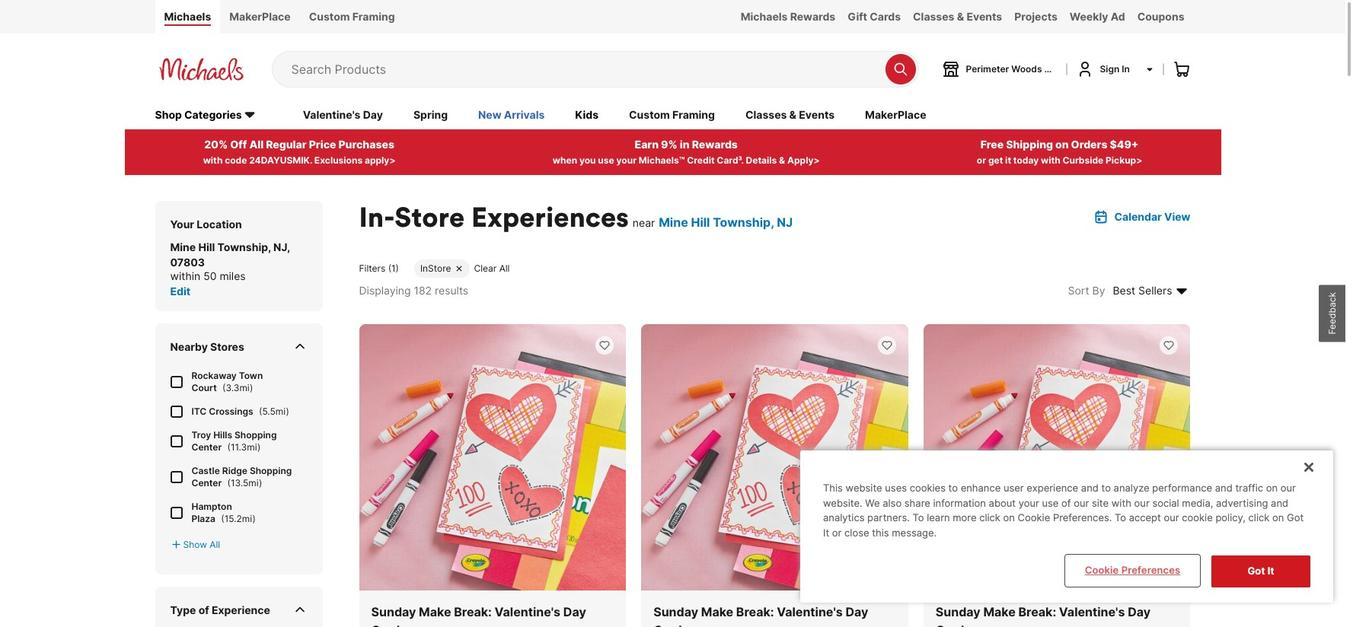 Task type: describe. For each thing, give the bounding box(es) containing it.
use inside this website uses cookies to enhance user experience and to analyze performance and traffic on our website. we also share information about your use of our site with our social media, advertising and analytics partners. to learn more click on cookie preferences. to accept our cookie policy, click on got it or close this message.
[[1042, 497, 1059, 509]]

hill inside in-store experiences near mine hill township , nj
[[691, 215, 710, 230]]

0 horizontal spatial makerplace link
[[220, 0, 300, 34]]

clear all
[[474, 263, 510, 274]]

( 11.3 mi)
[[225, 442, 261, 453]]

weekly ad link
[[1064, 0, 1132, 34]]

curbside
[[1063, 154, 1104, 166]]

sort by
[[1068, 284, 1106, 297]]

type
[[170, 604, 196, 617]]

1 horizontal spatial custom framing
[[629, 108, 715, 121]]

gift cards link
[[842, 0, 907, 34]]

site
[[1092, 497, 1109, 509]]

on down about
[[1004, 512, 1015, 524]]

court
[[192, 382, 217, 394]]

today
[[1014, 154, 1039, 166]]

shopping for ridge
[[250, 465, 292, 477]]

performance
[[1153, 482, 1213, 495]]

$49+
[[1110, 138, 1139, 151]]

got inside this website uses cookies to enhance user experience and to analyze performance and traffic on our website. we also share information about your use of our site with our social media, advertising and analytics partners. to learn more click on cookie preferences. to accept our cookie policy, click on got it or close this message.
[[1287, 512, 1304, 524]]

3.3
[[226, 382, 239, 394]]

0 horizontal spatial makerplace
[[229, 10, 291, 23]]

valentine's for second heart icon from right
[[777, 605, 843, 620]]

plaza
[[192, 513, 215, 525]]

with inside 20% off all regular price purchases with code 24dayusmik. exclusions apply>
[[203, 154, 223, 166]]

your inside this website uses cookies to enhance user experience and to analyze performance and traffic on our website. we also share information about your use of our site with our social media, advertising and analytics partners. to learn more click on cookie preferences. to accept our cookie policy, click on got it or close this message.
[[1019, 497, 1040, 509]]

mi) for castle ridge shopping center
[[249, 477, 262, 489]]

code
[[225, 154, 247, 166]]

rockaway town court
[[192, 370, 263, 394]]

center for castle ridge shopping center
[[192, 477, 222, 489]]

1 vertical spatial nj
[[274, 240, 287, 253]]

cookie preferences button
[[1066, 556, 1200, 586]]

price
[[309, 138, 336, 151]]

mi) for rockaway town court
[[239, 382, 253, 394]]

website
[[846, 482, 883, 495]]

hills
[[213, 429, 232, 441]]

0 horizontal spatial and
[[1081, 482, 1099, 495]]

earn 9% in rewards when you use your michaels™ credit card³. details & apply>
[[553, 138, 820, 166]]

got inside button
[[1248, 565, 1266, 578]]

your location
[[170, 218, 242, 231]]

day for sunday make break: valentine's day card "image" related to second heart icon from right
[[846, 605, 869, 620]]

gift cards
[[848, 10, 901, 23]]

new
[[478, 108, 502, 121]]

tabler image
[[292, 339, 307, 354]]

sunday for 1st heart icon from right's "sunday make break: valentine's day card" link
[[936, 605, 981, 620]]

sunday make break: valentine's day card image for 1st heart icon from right
[[924, 324, 1191, 591]]

center for perimeter woods shopping center
[[1089, 63, 1119, 75]]

1 to from the left
[[949, 482, 958, 495]]

make for sunday make break: valentine's day card "image" for 1st heart icon from right
[[984, 605, 1016, 620]]

arrivals
[[504, 108, 545, 121]]

1 horizontal spatial makerplace link
[[865, 107, 927, 124]]

preferences.
[[1053, 512, 1112, 524]]

( 13.5 mi)
[[225, 477, 262, 489]]

sunday make break: valentine's day card image for second heart icon from right
[[641, 324, 909, 591]]

( right crossings at bottom
[[259, 406, 262, 417]]

categories
[[184, 108, 242, 121]]

spring
[[414, 108, 448, 121]]

card for 1st heart icon from right
[[936, 623, 965, 628]]

0 horizontal spatial classes & events link
[[746, 107, 835, 124]]

it inside this website uses cookies to enhance user experience and to analyze performance and traffic on our website. we also share information about your use of our site with our social media, advertising and analytics partners. to learn more click on cookie preferences. to accept our cookie policy, click on got it or close this message.
[[823, 527, 830, 539]]

shop categories
[[155, 108, 242, 121]]

classes for left classes & events link
[[746, 108, 787, 121]]

shipping
[[1006, 138, 1053, 151]]

of inside this website uses cookies to enhance user experience and to analyze performance and traffic on our website. we also share information about your use of our site with our social media, advertising and analytics partners. to learn more click on cookie preferences. to accept our cookie policy, click on got it or close this message.
[[1062, 497, 1071, 509]]

sign in button
[[1076, 60, 1154, 78]]

0 horizontal spatial mine
[[170, 240, 196, 253]]

shopping for hills
[[235, 429, 277, 441]]

cookie inside this website uses cookies to enhance user experience and to analyze performance and traffic on our website. we also share information about your use of our site with our social media, advertising and analytics partners. to learn more click on cookie preferences. to accept our cookie policy, click on got it or close this message.
[[1018, 512, 1051, 524]]

you
[[580, 154, 596, 166]]

show all
[[183, 539, 220, 550]]

on inside free shipping on orders $49+ or get it today with curbside pickup>
[[1056, 138, 1069, 151]]

0 vertical spatial custom framing
[[309, 10, 395, 23]]

cards
[[870, 10, 901, 23]]

we
[[866, 497, 880, 509]]

1 horizontal spatial custom framing link
[[629, 107, 715, 124]]

details
[[746, 154, 777, 166]]

Search Input field
[[291, 52, 878, 87]]

sunday make break: valentine's day card image for 3rd heart icon from the right
[[359, 324, 626, 591]]

learn
[[927, 512, 950, 524]]

or inside this website uses cookies to enhance user experience and to analyze performance and traffic on our website. we also share information about your use of our site with our social media, advertising and analytics partners. to learn more click on cookie preferences. to accept our cookie policy, click on got it or close this message.
[[832, 527, 842, 539]]

earn
[[635, 138, 659, 151]]

on right traffic
[[1266, 482, 1278, 495]]

events for left classes & events link
[[799, 108, 835, 121]]

website.
[[823, 497, 863, 509]]

enhance
[[961, 482, 1001, 495]]

card³.
[[717, 154, 744, 166]]

within 50 miles edit
[[170, 269, 246, 298]]

( for plaza
[[221, 513, 224, 525]]

castle ridge shopping center
[[192, 465, 292, 489]]

15.2
[[224, 513, 242, 525]]

your
[[170, 218, 194, 231]]

projects
[[1015, 10, 1058, 23]]

township,
[[217, 240, 271, 253]]

card for second heart icon from right
[[654, 623, 682, 628]]

near
[[633, 216, 655, 229]]

new arrivals
[[478, 108, 545, 121]]

2 to from the left
[[1102, 482, 1111, 495]]

1 horizontal spatial makerplace
[[865, 108, 927, 121]]

, inside , 07803
[[287, 240, 290, 253]]

1 horizontal spatial rewards
[[790, 10, 836, 23]]

classes for rightmost classes & events link
[[913, 10, 955, 23]]

mi) for hampton plaza
[[242, 513, 256, 525]]

1 vertical spatial hill
[[198, 240, 215, 253]]

( 3.3 mi)
[[220, 382, 253, 394]]

classes & events for rightmost classes & events link
[[913, 10, 1003, 23]]

nearby
[[170, 340, 208, 353]]

1 vertical spatial &
[[790, 108, 797, 121]]

spring link
[[414, 107, 448, 124]]

2 horizontal spatial and
[[1271, 497, 1289, 509]]

nearby stores
[[170, 340, 244, 353]]

preferences
[[1122, 565, 1181, 577]]

gift
[[848, 10, 868, 23]]

custom for topmost custom framing link
[[309, 10, 350, 23]]

experience
[[212, 604, 270, 617]]

michaels™
[[639, 154, 685, 166]]

share
[[905, 497, 931, 509]]

search button image
[[893, 62, 908, 77]]

cookie preferences
[[1085, 565, 1181, 577]]

2 click from the left
[[1249, 512, 1270, 524]]

50
[[204, 269, 217, 282]]

mi) right crossings at bottom
[[276, 406, 289, 417]]

2 horizontal spatial &
[[957, 10, 964, 23]]

classes & events for left classes & events link
[[746, 108, 835, 121]]

cookie
[[1182, 512, 1213, 524]]

message.
[[892, 527, 937, 539]]

displaying
[[359, 284, 411, 297]]

( for hills
[[227, 442, 231, 453]]

also
[[883, 497, 902, 509]]

mi) for troy hills shopping center
[[247, 442, 261, 453]]

in-
[[359, 199, 395, 234]]

off
[[230, 138, 247, 151]]

1 horizontal spatial classes & events link
[[907, 0, 1009, 34]]

make for sunday make break: valentine's day card "image" related to second heart icon from right
[[701, 605, 734, 620]]

free
[[981, 138, 1004, 151]]

( for town
[[222, 382, 226, 394]]

( 15.2 mi)
[[219, 513, 256, 525]]

events for rightmost classes & events link
[[967, 10, 1003, 23]]

1 vertical spatial of
[[199, 604, 209, 617]]

framing for custom framing link to the right
[[673, 108, 715, 121]]

weekly ad
[[1070, 10, 1126, 23]]

& inside earn 9% in rewards when you use your michaels™ credit card³. details & apply>
[[779, 154, 785, 166]]

1 click from the left
[[980, 512, 1001, 524]]

all inside 20% off all regular price purchases with code 24dayusmik. exclusions apply>
[[249, 138, 264, 151]]

displaying 182 results
[[359, 284, 469, 297]]

itc crossings ( 5.5 mi)
[[192, 406, 289, 417]]

view
[[1165, 210, 1191, 223]]

store
[[395, 199, 465, 234]]

troy
[[192, 429, 211, 441]]

michaels for michaels rewards
[[741, 10, 788, 23]]

2 heart image from the left
[[881, 339, 893, 352]]

within
[[170, 269, 201, 282]]

partners.
[[868, 512, 910, 524]]

20% off all regular price purchases with code 24dayusmik. exclusions apply>
[[203, 138, 396, 166]]

valentine's for 3rd heart icon from the right
[[495, 605, 561, 620]]

day for sunday make break: valentine's day card "image" for 1st heart icon from right
[[1128, 605, 1151, 620]]

all for clear all
[[499, 263, 510, 274]]



Task type: locate. For each thing, give the bounding box(es) containing it.
free shipping on orders $49+ or get it today with curbside pickup>
[[977, 138, 1143, 166]]

0 horizontal spatial hill
[[198, 240, 215, 253]]

cookie inside cookie preferences button
[[1085, 565, 1119, 577]]

0 vertical spatial of
[[1062, 497, 1071, 509]]

0 horizontal spatial classes & events
[[746, 108, 835, 121]]

tabler image left show
[[170, 539, 182, 551]]

it inside button
[[1268, 565, 1275, 578]]

on right policy,
[[1273, 512, 1284, 524]]

show
[[183, 539, 207, 550]]

2 sunday make break: valentine's day card image from the left
[[641, 324, 909, 591]]

2 horizontal spatial with
[[1112, 497, 1132, 509]]

nj inside in-store experiences near mine hill township , nj
[[777, 215, 793, 230]]

got
[[1287, 512, 1304, 524], [1248, 565, 1266, 578]]

0 vertical spatial &
[[957, 10, 964, 23]]

kids
[[575, 108, 599, 121]]

1 vertical spatial center
[[192, 442, 222, 453]]

shopping up ( 11.3 mi)
[[235, 429, 277, 441]]

media,
[[1182, 497, 1214, 509]]

all
[[249, 138, 264, 151], [499, 263, 510, 274], [210, 539, 220, 550]]

on up 'curbside'
[[1056, 138, 1069, 151]]

2 sunday make break: valentine's day card from the left
[[654, 605, 869, 628]]

0 vertical spatial custom
[[309, 10, 350, 23]]

perimeter
[[966, 63, 1010, 75]]

castle
[[192, 465, 220, 477]]

use inside earn 9% in rewards when you use your michaels™ credit card³. details & apply>
[[598, 154, 614, 166]]

day for 3rd heart icon from the right's sunday make break: valentine's day card "image"
[[564, 605, 586, 620]]

of right type
[[199, 604, 209, 617]]

valentine's
[[303, 108, 361, 121], [495, 605, 561, 620], [777, 605, 843, 620], [1059, 605, 1125, 620]]

( down the hampton
[[221, 513, 224, 525]]

rewards up 'credit'
[[692, 138, 738, 151]]

heart image
[[599, 339, 611, 352], [881, 339, 893, 352], [1163, 339, 1176, 352]]

0 horizontal spatial cookie
[[1018, 512, 1051, 524]]

social
[[1153, 497, 1180, 509]]

classes & events up apply> in the right of the page
[[746, 108, 835, 121]]

michaels rewards
[[741, 10, 836, 23]]

1 vertical spatial custom framing link
[[629, 107, 715, 124]]

3 break: from the left
[[1019, 605, 1057, 620]]

pickup>
[[1106, 154, 1143, 166]]

sunday make break: valentine's day card link for 3rd heart icon from the right
[[359, 324, 626, 628]]

sunday make break: valentine's day card for sunday make break: valentine's day card "image" related to second heart icon from right
[[654, 605, 869, 628]]

mi) up ridge
[[247, 442, 261, 453]]

break: for 3rd heart icon from the right
[[454, 605, 492, 620]]

results
[[435, 284, 469, 297]]

this
[[872, 527, 889, 539]]

all right clear
[[499, 263, 510, 274]]

1 card from the left
[[371, 623, 400, 628]]

1 horizontal spatial make
[[701, 605, 734, 620]]

2 michaels from the left
[[741, 10, 788, 23]]

1 vertical spatial classes
[[746, 108, 787, 121]]

center left in
[[1089, 63, 1119, 75]]

use
[[598, 154, 614, 166], [1042, 497, 1059, 509]]

sunday
[[371, 605, 416, 620], [654, 605, 699, 620], [936, 605, 981, 620]]

mi)
[[239, 382, 253, 394], [276, 406, 289, 417], [247, 442, 261, 453], [249, 477, 262, 489], [242, 513, 256, 525]]

center for troy hills shopping center
[[192, 442, 222, 453]]

sign
[[1100, 63, 1120, 75]]

1 vertical spatial custom framing
[[629, 108, 715, 121]]

1 horizontal spatial use
[[1042, 497, 1059, 509]]

1 vertical spatial rewards
[[692, 138, 738, 151]]

center inside button
[[1089, 63, 1119, 75]]

1 horizontal spatial it
[[1268, 565, 1275, 578]]

your down earn
[[617, 154, 637, 166]]

1 horizontal spatial sunday make break: valentine's day card image
[[641, 324, 909, 591]]

or inside free shipping on orders $49+ or get it today with curbside pickup>
[[977, 154, 986, 166]]

1 horizontal spatial sunday make break: valentine's day card link
[[641, 324, 909, 628]]

advertising
[[1216, 497, 1269, 509]]

and
[[1081, 482, 1099, 495], [1215, 482, 1233, 495], [1271, 497, 1289, 509]]

1 vertical spatial makerplace
[[865, 108, 927, 121]]

classes up details
[[746, 108, 787, 121]]

with down 20%
[[203, 154, 223, 166]]

mi) down ( 13.5 mi)
[[242, 513, 256, 525]]

0 vertical spatial shopping
[[1045, 63, 1087, 75]]

and up advertising
[[1215, 482, 1233, 495]]

sunday make break: valentine's day card link
[[359, 324, 626, 628], [641, 324, 909, 628], [924, 324, 1191, 628]]

shopping up ( 13.5 mi)
[[250, 465, 292, 477]]

0 vertical spatial custom framing link
[[300, 0, 404, 34]]

2 sunday make break: valentine's day card link from the left
[[641, 324, 909, 628]]

michaels
[[164, 10, 211, 23], [741, 10, 788, 23]]

our right traffic
[[1281, 482, 1296, 495]]

1 break: from the left
[[454, 605, 492, 620]]

filters (1)
[[359, 263, 399, 274]]

3 heart image from the left
[[1163, 339, 1176, 352]]

center down troy
[[192, 442, 222, 453]]

sunday make break: valentine's day card for sunday make break: valentine's day card "image" for 1st heart icon from right
[[936, 605, 1151, 628]]

tabler image right experience
[[292, 603, 307, 618]]

analyze
[[1114, 482, 1150, 495]]

0 horizontal spatial events
[[799, 108, 835, 121]]

mine inside in-store experiences near mine hill township , nj
[[659, 215, 688, 230]]

3 card from the left
[[936, 623, 965, 628]]

2 horizontal spatial sunday make break: valentine's day card image
[[924, 324, 1191, 591]]

3 sunday make break: valentine's day card link from the left
[[924, 324, 1191, 628]]

hill down your location
[[198, 240, 215, 253]]

classes & events link up apply> in the right of the page
[[746, 107, 835, 124]]

& up apply> in the right of the page
[[790, 108, 797, 121]]

classes & events link up perimeter
[[907, 0, 1009, 34]]

1 vertical spatial it
[[1268, 565, 1275, 578]]

cookie left 'preferences'
[[1085, 565, 1119, 577]]

to
[[913, 512, 924, 524], [1115, 512, 1127, 524]]

use right you at the left top of the page
[[598, 154, 614, 166]]

1 horizontal spatial mine
[[659, 215, 688, 230]]

0 horizontal spatial to
[[949, 482, 958, 495]]

shopping inside troy hills shopping center
[[235, 429, 277, 441]]

sort
[[1068, 284, 1090, 297]]

1 horizontal spatial classes
[[913, 10, 955, 23]]

0 horizontal spatial all
[[210, 539, 220, 550]]

2 horizontal spatial sunday make break: valentine's day card
[[936, 605, 1151, 628]]

0 vertical spatial hill
[[691, 215, 710, 230]]

1 to from the left
[[913, 512, 924, 524]]

1 horizontal spatial your
[[1019, 497, 1040, 509]]

of down experience
[[1062, 497, 1071, 509]]

0 vertical spatial cookie
[[1018, 512, 1051, 524]]

2 to from the left
[[1115, 512, 1127, 524]]

1 sunday from the left
[[371, 605, 416, 620]]

0 horizontal spatial make
[[419, 605, 451, 620]]

to left 'accept'
[[1115, 512, 1127, 524]]

classes right cards
[[913, 10, 955, 23]]

0 vertical spatial got
[[1287, 512, 1304, 524]]

1 sunday make break: valentine's day card from the left
[[371, 605, 586, 628]]

0 horizontal spatial with
[[203, 154, 223, 166]]

nj
[[777, 215, 793, 230], [274, 240, 287, 253]]

mine right near
[[659, 215, 688, 230]]

our up preferences.
[[1074, 497, 1089, 509]]

tabler image
[[170, 539, 182, 551], [292, 603, 307, 618]]

sunday for "sunday make break: valentine's day card" link associated with second heart icon from right
[[654, 605, 699, 620]]

got down advertising
[[1248, 565, 1266, 578]]

makerplace right the michaels link
[[229, 10, 291, 23]]

2 vertical spatial shopping
[[250, 465, 292, 477]]

0 horizontal spatial use
[[598, 154, 614, 166]]

1 horizontal spatial cookie
[[1085, 565, 1119, 577]]

with down analyze
[[1112, 497, 1132, 509]]

events
[[967, 10, 1003, 23], [799, 108, 835, 121]]

2 card from the left
[[654, 623, 682, 628]]

1 horizontal spatial michaels
[[741, 10, 788, 23]]

, inside in-store experiences near mine hill township , nj
[[771, 215, 774, 230]]

with right today
[[1041, 154, 1061, 166]]

0 horizontal spatial your
[[617, 154, 637, 166]]

and up site
[[1081, 482, 1099, 495]]

182
[[414, 284, 432, 297]]

itc
[[192, 406, 207, 417]]

3 sunday make break: valentine's day card from the left
[[936, 605, 1151, 628]]

1 horizontal spatial click
[[1249, 512, 1270, 524]]

0 horizontal spatial heart image
[[599, 339, 611, 352]]

sunday make break: valentine's day card for 3rd heart icon from the right's sunday make break: valentine's day card "image"
[[371, 605, 586, 628]]

, right 'township,'
[[287, 240, 290, 253]]

classes & events up perimeter
[[913, 10, 1003, 23]]

sunday make break: valentine's day card link for 1st heart icon from right
[[924, 324, 1191, 628]]

shop categories link
[[155, 107, 272, 124]]

2 vertical spatial center
[[192, 477, 222, 489]]

sunday for "sunday make break: valentine's day card" link corresponding to 3rd heart icon from the right
[[371, 605, 416, 620]]

, down details
[[771, 215, 774, 230]]

use down experience
[[1042, 497, 1059, 509]]

shopping right woods
[[1045, 63, 1087, 75]]

1 vertical spatial cookie
[[1085, 565, 1119, 577]]

2 make from the left
[[701, 605, 734, 620]]

1 vertical spatial framing
[[673, 108, 715, 121]]

0 vertical spatial events
[[967, 10, 1003, 23]]

&
[[957, 10, 964, 23], [790, 108, 797, 121], [779, 154, 785, 166]]

1 make from the left
[[419, 605, 451, 620]]

0 horizontal spatial to
[[913, 512, 924, 524]]

our up 'accept'
[[1135, 497, 1150, 509]]

or down analytics
[[832, 527, 842, 539]]

got up the got it button
[[1287, 512, 1304, 524]]

break: for second heart icon from right
[[736, 605, 774, 620]]

2 vertical spatial &
[[779, 154, 785, 166]]

0 horizontal spatial sunday
[[371, 605, 416, 620]]

click down about
[[980, 512, 1001, 524]]

1 horizontal spatial &
[[790, 108, 797, 121]]

to down share
[[913, 512, 924, 524]]

& right details
[[779, 154, 785, 166]]

all right show
[[210, 539, 220, 550]]

0 horizontal spatial michaels
[[164, 10, 211, 23]]

0 vertical spatial makerplace
[[229, 10, 291, 23]]

cookie down experience
[[1018, 512, 1051, 524]]

traffic
[[1236, 482, 1264, 495]]

shopping for woods
[[1045, 63, 1087, 75]]

0 vertical spatial rewards
[[790, 10, 836, 23]]

analytics
[[823, 512, 865, 524]]

township
[[713, 215, 771, 230]]

0 horizontal spatial custom
[[309, 10, 350, 23]]

valentine's day link
[[303, 107, 383, 124]]

in
[[680, 138, 690, 151]]

1 heart image from the left
[[599, 339, 611, 352]]

or
[[977, 154, 986, 166], [832, 527, 842, 539]]

nj right 'township,'
[[274, 240, 287, 253]]

0 vertical spatial framing
[[352, 10, 395, 23]]

1 vertical spatial classes & events
[[746, 108, 835, 121]]

weekly
[[1070, 10, 1109, 23]]

2 horizontal spatial sunday
[[936, 605, 981, 620]]

framing for topmost custom framing link
[[352, 10, 395, 23]]

it down analytics
[[823, 527, 830, 539]]

0 vertical spatial your
[[617, 154, 637, 166]]

mi) down ( 11.3 mi)
[[249, 477, 262, 489]]

kids link
[[575, 107, 599, 124]]

coupons
[[1138, 10, 1185, 23]]

0 vertical spatial nj
[[777, 215, 793, 230]]

day
[[363, 108, 383, 121], [564, 605, 586, 620], [846, 605, 869, 620], [1128, 605, 1151, 620]]

0 horizontal spatial rewards
[[692, 138, 738, 151]]

3 make from the left
[[984, 605, 1016, 620]]

type of experience
[[170, 604, 270, 617]]

this
[[823, 482, 843, 495]]

custom for custom framing link to the right
[[629, 108, 670, 121]]

( down rockaway
[[222, 382, 226, 394]]

events up apply> in the right of the page
[[799, 108, 835, 121]]

20%
[[204, 138, 228, 151]]

0 horizontal spatial card
[[371, 623, 400, 628]]

shopping inside button
[[1045, 63, 1087, 75]]

nj right township
[[777, 215, 793, 230]]

all right off
[[249, 138, 264, 151]]

1 sunday make break: valentine's day card image from the left
[[359, 324, 626, 591]]

1 horizontal spatial card
[[654, 623, 682, 628]]

calendar
[[1115, 210, 1162, 223]]

center inside troy hills shopping center
[[192, 442, 222, 453]]

coupons link
[[1132, 0, 1191, 34]]

hampton
[[192, 501, 232, 512]]

13.5
[[231, 477, 249, 489]]

valentine's for 1st heart icon from right
[[1059, 605, 1125, 620]]

it down advertising
[[1268, 565, 1275, 578]]

1 horizontal spatial of
[[1062, 497, 1071, 509]]

rewards left gift
[[790, 10, 836, 23]]

card
[[371, 623, 400, 628], [654, 623, 682, 628], [936, 623, 965, 628]]

1 horizontal spatial got
[[1287, 512, 1304, 524]]

michaels inside the michaels link
[[164, 10, 211, 23]]

break:
[[454, 605, 492, 620], [736, 605, 774, 620], [1019, 605, 1057, 620]]

1 michaels from the left
[[164, 10, 211, 23]]

makerplace down 'search button' icon
[[865, 108, 927, 121]]

mi) down town on the left
[[239, 382, 253, 394]]

framing
[[352, 10, 395, 23], [673, 108, 715, 121]]

0 vertical spatial use
[[598, 154, 614, 166]]

0 horizontal spatial got
[[1248, 565, 1266, 578]]

sunday make break: valentine's day card image
[[359, 324, 626, 591], [641, 324, 909, 591], [924, 324, 1191, 591]]

rewards inside earn 9% in rewards when you use your michaels™ credit card³. details & apply>
[[692, 138, 738, 151]]

ridge
[[222, 465, 248, 477]]

(
[[222, 382, 226, 394], [259, 406, 262, 417], [227, 442, 231, 453], [227, 477, 231, 489], [221, 513, 224, 525]]

0 horizontal spatial it
[[823, 527, 830, 539]]

card for 3rd heart icon from the right
[[371, 623, 400, 628]]

1 horizontal spatial nj
[[777, 215, 793, 230]]

1 horizontal spatial events
[[967, 10, 1003, 23]]

make for 3rd heart icon from the right's sunday make break: valentine's day card "image"
[[419, 605, 451, 620]]

your inside earn 9% in rewards when you use your michaels™ credit card³. details & apply>
[[617, 154, 637, 166]]

click down advertising
[[1249, 512, 1270, 524]]

0 horizontal spatial click
[[980, 512, 1001, 524]]

( down hills
[[227, 442, 231, 453]]

to up site
[[1102, 482, 1111, 495]]

3 sunday from the left
[[936, 605, 981, 620]]

mine hill township, nj
[[170, 240, 287, 253]]

events left the projects
[[967, 10, 1003, 23]]

1 vertical spatial tabler image
[[292, 603, 307, 618]]

uses
[[885, 482, 907, 495]]

cookies
[[910, 482, 946, 495]]

1 horizontal spatial sunday
[[654, 605, 699, 620]]

1 vertical spatial your
[[1019, 497, 1040, 509]]

your down 'user'
[[1019, 497, 1040, 509]]

( down ridge
[[227, 477, 231, 489]]

break: for 1st heart icon from right
[[1019, 605, 1057, 620]]

0 horizontal spatial sunday make break: valentine's day card link
[[359, 324, 626, 628]]

michaels inside michaels rewards link
[[741, 10, 788, 23]]

center inside castle ridge shopping center
[[192, 477, 222, 489]]

michaels rewards link
[[735, 0, 842, 34]]

makerplace link
[[220, 0, 300, 34], [865, 107, 927, 124]]

( for ridge
[[227, 477, 231, 489]]

0 horizontal spatial ,
[[287, 240, 290, 253]]

calendar view
[[1115, 210, 1191, 223]]

to up information
[[949, 482, 958, 495]]

this website uses cookies to enhance user experience and to analyze performance and traffic on our website. we also share information about your use of our site with our social media, advertising and analytics partners. to learn more click on cookie preferences. to accept our cookie policy, click on got it or close this message.
[[823, 482, 1304, 539]]

shopping inside castle ridge shopping center
[[250, 465, 292, 477]]

hill left township
[[691, 215, 710, 230]]

all for show all
[[210, 539, 220, 550]]

accept
[[1129, 512, 1161, 524]]

mine
[[659, 215, 688, 230], [170, 240, 196, 253]]

crossings
[[209, 406, 253, 417]]

1 horizontal spatial break:
[[736, 605, 774, 620]]

get
[[989, 154, 1003, 166]]

1 horizontal spatial all
[[249, 138, 264, 151]]

1 horizontal spatial tabler image
[[292, 603, 307, 618]]

3 sunday make break: valentine's day card image from the left
[[924, 324, 1191, 591]]

0 horizontal spatial break:
[[454, 605, 492, 620]]

policy,
[[1216, 512, 1246, 524]]

0 vertical spatial center
[[1089, 63, 1119, 75]]

sunday make break: valentine's day card link for second heart icon from right
[[641, 324, 909, 628]]

& right cards
[[957, 10, 964, 23]]

mine up 07803
[[170, 240, 196, 253]]

2 horizontal spatial make
[[984, 605, 1016, 620]]

1 horizontal spatial to
[[1115, 512, 1127, 524]]

stores
[[210, 340, 244, 353]]

our down social
[[1164, 512, 1180, 524]]

our
[[1281, 482, 1296, 495], [1074, 497, 1089, 509], [1135, 497, 1150, 509], [1164, 512, 1180, 524]]

0 vertical spatial tabler image
[[170, 539, 182, 551]]

makerplace
[[229, 10, 291, 23], [865, 108, 927, 121]]

michaels for michaels
[[164, 10, 211, 23]]

1 vertical spatial use
[[1042, 497, 1059, 509]]

1 sunday make break: valentine's day card link from the left
[[359, 324, 626, 628]]

1 horizontal spatial and
[[1215, 482, 1233, 495]]

0 horizontal spatial sunday make break: valentine's day card
[[371, 605, 586, 628]]

hill
[[691, 215, 710, 230], [198, 240, 215, 253]]

2 sunday from the left
[[654, 605, 699, 620]]

or left get
[[977, 154, 986, 166]]

location
[[197, 218, 242, 231]]

perimeter woods shopping center
[[966, 63, 1119, 75]]

1 horizontal spatial custom
[[629, 108, 670, 121]]

0 vertical spatial classes & events link
[[907, 0, 1009, 34]]

0 horizontal spatial custom framing link
[[300, 0, 404, 34]]

, 07803
[[170, 240, 290, 269]]

miles
[[220, 269, 246, 282]]

0 vertical spatial it
[[823, 527, 830, 539]]

with inside free shipping on orders $49+ or get it today with curbside pickup>
[[1041, 154, 1061, 166]]

1 horizontal spatial with
[[1041, 154, 1061, 166]]

2 break: from the left
[[736, 605, 774, 620]]

with inside this website uses cookies to enhance user experience and to analyze performance and traffic on our website. we also share information about your use of our site with our social media, advertising and analytics partners. to learn more click on cookie preferences. to accept our cookie policy, click on got it or close this message.
[[1112, 497, 1132, 509]]

1 horizontal spatial heart image
[[881, 339, 893, 352]]

and right advertising
[[1271, 497, 1289, 509]]

1 horizontal spatial classes & events
[[913, 10, 1003, 23]]

center down castle
[[192, 477, 222, 489]]



Task type: vqa. For each thing, say whether or not it's contained in the screenshot.
rightmost Sunday Make Break: Valentine's Day Card Link
yes



